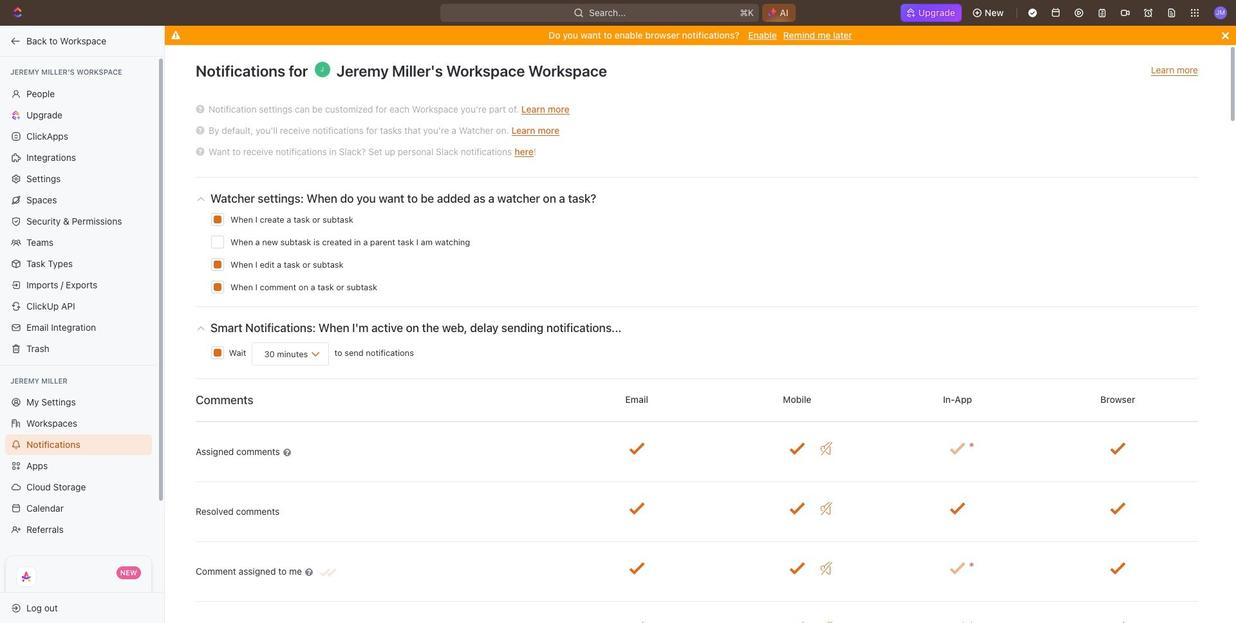 Task type: describe. For each thing, give the bounding box(es) containing it.
1 off image from the top
[[821, 443, 833, 455]]

2 off image from the top
[[821, 562, 833, 575]]

off image
[[821, 502, 833, 515]]



Task type: locate. For each thing, give the bounding box(es) containing it.
off image up off icon
[[821, 443, 833, 455]]

0 vertical spatial off image
[[821, 443, 833, 455]]

1 vertical spatial off image
[[821, 562, 833, 575]]

off image
[[821, 443, 833, 455], [821, 562, 833, 575]]

off image down off icon
[[821, 562, 833, 575]]



Task type: vqa. For each thing, say whether or not it's contained in the screenshot.
the left Space, , element
no



